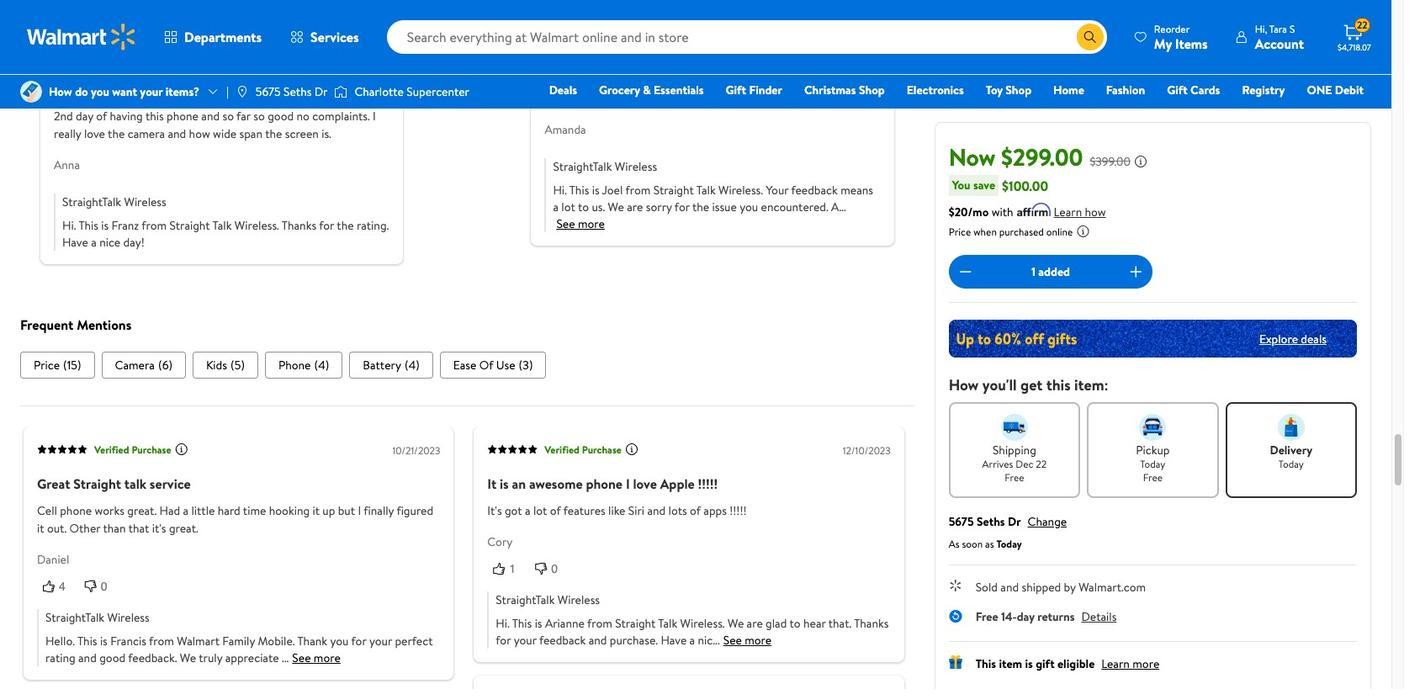Task type: vqa. For each thing, say whether or not it's contained in the screenshot.
2nd add from right
no



Task type: locate. For each thing, give the bounding box(es) containing it.
talk for we
[[658, 615, 678, 632]]

feedback.
[[128, 649, 177, 666]]

1 so from the left
[[223, 107, 234, 124]]

1 vertical spatial talk
[[213, 217, 232, 234]]

it left out. at the left
[[37, 520, 44, 537]]

item
[[999, 656, 1023, 672]]

free left 14-
[[976, 608, 998, 625]]

intent image for pickup image
[[1140, 414, 1167, 441]]

gift for gift cards
[[1167, 82, 1188, 98]]

wireless inside straighttalk wireless hello. this is francis from walmart family mobile. thank you for your perfect rating and good feedback. we truly appreciate ...
[[107, 609, 150, 626]]

0 vertical spatial see
[[557, 215, 575, 232]]

is
[[347, 90, 354, 107], [592, 182, 600, 198], [101, 217, 109, 234], [500, 475, 509, 493], [535, 615, 542, 632], [100, 633, 108, 649], [1025, 656, 1033, 672]]

0 horizontal spatial !!!!!
[[698, 475, 718, 493]]

this for arianne
[[512, 615, 532, 632]]

need
[[803, 72, 828, 89]]

0 for an
[[551, 562, 558, 576]]

perfect
[[395, 633, 433, 649]]

today down intent image for pickup at the bottom right of the page
[[1141, 457, 1166, 471]]

straighttalk inside straighttalk wireless hi. this is joel from straight talk wireless. your feedback means a lot to us. we are sorry for the issue you encountered. a... see more
[[553, 158, 612, 175]]

0 horizontal spatial price
[[34, 357, 60, 374]]

22 right dec
[[1036, 457, 1047, 471]]

 image
[[235, 85, 249, 98]]

0 vertical spatial are
[[627, 198, 643, 215]]

verified up great straight talk service at the left
[[94, 443, 129, 457]]

hi. inside straighttalk wireless hi. this is arianne from straight talk wireless. we are glad to hear that. thanks for your feedback and purchase. have a nic...
[[496, 615, 510, 632]]

your left arianne
[[514, 632, 537, 649]]

verified purchase information image for awesome
[[625, 442, 639, 456]]

talk
[[697, 182, 716, 198], [213, 217, 232, 234], [658, 615, 678, 632]]

1 inside button
[[509, 562, 516, 576]]

2 horizontal spatial hi.
[[553, 182, 567, 198]]

1 gift from the left
[[726, 82, 746, 98]]

22
[[1357, 18, 1368, 32], [1036, 457, 1047, 471]]

1 vertical spatial wireless.
[[235, 217, 279, 234]]

price down '$20/mo'
[[949, 225, 971, 239]]

2 vertical spatial phone
[[60, 503, 92, 519]]

wireless. inside straighttalk wireless hi. this is arianne from straight talk wireless. we are glad to hear that. thanks for your feedback and purchase. have a nic...
[[680, 615, 725, 632]]

my inside sad sad it say someone pick up but it wasn't me i am gonna need my money now
[[831, 72, 847, 89]]

 image for how do you want your items?
[[20, 81, 42, 103]]

we inside straighttalk wireless hello. this is francis from walmart family mobile. thank you for your perfect rating and good feedback. we truly appreciate ...
[[180, 649, 196, 666]]

up inside sad sad it say someone pick up but it wasn't me i am gonna need my money now
[[647, 72, 659, 89]]

5675 for 5675 seths dr
[[256, 83, 281, 100]]

rating
[[45, 649, 75, 666]]

2 gift from the left
[[1167, 82, 1188, 98]]

to inside straighttalk wireless hi. this is arianne from straight talk wireless. we are glad to hear that. thanks for your feedback and purchase. have a nic...
[[790, 615, 801, 632]]

1 vertical spatial phone
[[586, 475, 623, 493]]

fashion link
[[1099, 81, 1153, 99]]

from right arianne
[[587, 615, 613, 632]]

how inside i'm loving my new phone. i love everything about it. i had the xr for almost 3 years and just wanted to upgrade and wanted something better and this is my 2nd day of having this phone and so far so good no complaints. i really love the camera and how wide span the screen is.
[[189, 125, 210, 142]]

talk for your
[[697, 182, 716, 198]]

arianne
[[545, 615, 585, 632]]

learn
[[1054, 204, 1082, 220], [1102, 656, 1130, 672]]

up right pick
[[647, 72, 659, 89]]

wanted down had
[[173, 90, 210, 107]]

2 shop from the left
[[1006, 82, 1032, 98]]

you right thank
[[330, 633, 349, 649]]

this for francis
[[77, 633, 97, 649]]

1 horizontal spatial so
[[254, 107, 265, 124]]

i'm
[[54, 48, 72, 66]]

is left francis
[[100, 633, 108, 649]]

2 list item from the left
[[101, 352, 186, 379]]

dr left 'change' button
[[1008, 513, 1021, 530]]

reorder
[[1154, 21, 1190, 36]]

2 horizontal spatial you
[[740, 198, 758, 215]]

and right the siri
[[647, 503, 666, 519]]

items?
[[166, 83, 199, 100]]

today down intent image for delivery
[[1279, 457, 1304, 471]]

the
[[213, 72, 230, 89], [108, 125, 125, 142], [265, 125, 282, 142], [693, 198, 710, 215], [337, 217, 354, 234]]

wireless. for thanks
[[235, 217, 279, 234]]

cory
[[488, 534, 513, 551]]

0 button up arianne
[[529, 561, 571, 578]]

great. up that
[[127, 503, 157, 519]]

learn up online
[[1054, 204, 1082, 220]]

but right &
[[662, 72, 679, 89]]

gift left 'am'
[[726, 82, 746, 98]]

see more right nic...
[[723, 632, 772, 649]]

this inside straighttalk wireless hi. this is arianne from straight talk wireless. we are glad to hear that. thanks for your feedback and purchase. have a nic...
[[512, 615, 532, 632]]

!!!!! up apps
[[698, 475, 718, 493]]

free down shipping
[[1005, 470, 1025, 485]]

a inside straighttalk wireless hi. this is joel from straight talk wireless. your feedback means a lot to us. we are sorry for the issue you encountered. a... see more
[[553, 198, 559, 215]]

see more
[[723, 632, 772, 649], [292, 649, 341, 666]]

price left (15)
[[34, 357, 60, 374]]

0 horizontal spatial have
[[62, 234, 88, 251]]

talk inside straighttalk wireless hi. this is joel from straight talk wireless. your feedback means a lot to us. we are sorry for the issue you encountered. a... see more
[[697, 182, 716, 198]]

0 vertical spatial learn
[[1054, 204, 1082, 220]]

0 vertical spatial it
[[682, 72, 689, 89]]

it
[[682, 72, 689, 89], [313, 503, 320, 519], [37, 520, 44, 537]]

phone
[[167, 107, 199, 124], [586, 475, 623, 493], [60, 503, 92, 519]]

straighttalk inside straighttalk wireless hello. this is francis from walmart family mobile. thank you for your perfect rating and good feedback. we truly appreciate ...
[[45, 609, 104, 626]]

 image up complaints.
[[334, 83, 348, 100]]

1 vertical spatial up
[[323, 503, 335, 519]]

0 vertical spatial feedback
[[791, 182, 838, 198]]

0 horizontal spatial how
[[49, 83, 72, 100]]

now
[[582, 90, 603, 107]]

great.
[[127, 503, 157, 519], [169, 520, 198, 537]]

0 vertical spatial talk
[[697, 182, 716, 198]]

0 horizontal spatial feedback
[[539, 632, 586, 649]]

1 horizontal spatial today
[[1141, 457, 1166, 471]]

love for it
[[633, 475, 657, 493]]

2 horizontal spatial today
[[1279, 457, 1304, 471]]

have left nice
[[62, 234, 88, 251]]

seths up no
[[284, 83, 312, 100]]

this
[[570, 182, 589, 198], [79, 217, 98, 234], [512, 615, 532, 632], [77, 633, 97, 649], [976, 656, 996, 672]]

2 wanted from the left
[[173, 90, 210, 107]]

1 vertical spatial thanks
[[854, 615, 889, 632]]

straighttalk inside straighttalk wireless hi. this is arianne from straight talk wireless. we are glad to hear that. thanks for your feedback and purchase. have a nic...
[[496, 591, 555, 608]]

charlotte
[[355, 83, 404, 100]]

of down awesome
[[550, 503, 561, 519]]

1 verified purchase information image from the left
[[175, 442, 188, 456]]

no
[[297, 107, 310, 124]]

straighttalk up hello.
[[45, 609, 104, 626]]

for
[[250, 72, 265, 89], [675, 198, 690, 215], [319, 217, 334, 234], [496, 632, 511, 649], [351, 633, 367, 649]]

0 vertical spatial have
[[62, 234, 88, 251]]

talk inside straighttalk wireless hi. this is franz from straight talk wireless. thanks for the rating. have a nice day!
[[213, 217, 232, 234]]

to inside straighttalk wireless hi. this is joel from straight talk wireless. your feedback means a lot to us. we are sorry for the issue you encountered. a... see more
[[578, 198, 589, 215]]

0 vertical spatial see more
[[723, 632, 772, 649]]

0 horizontal spatial so
[[223, 107, 234, 124]]

2 horizontal spatial of
[[690, 503, 701, 519]]

ease of use (3)
[[453, 357, 533, 374]]

0 horizontal spatial thanks
[[282, 217, 317, 234]]

hooking
[[269, 503, 310, 519]]

5675 inside the 5675 seths dr change as soon as today
[[949, 513, 974, 530]]

have inside straighttalk wireless hi. this is arianne from straight talk wireless. we are glad to hear that. thanks for your feedback and purchase. have a nic...
[[661, 632, 687, 649]]

gonna
[[769, 72, 800, 89]]

list item containing battery
[[349, 352, 433, 379]]

10/21/2023
[[393, 444, 440, 458]]

(4) right phone
[[314, 357, 329, 374]]

is left franz
[[101, 217, 109, 234]]

thanks left 'rating.' on the left top of page
[[282, 217, 317, 234]]

of left having
[[96, 107, 107, 124]]

0 vertical spatial 1
[[1032, 263, 1036, 280]]

day left "returns"
[[1017, 608, 1035, 625]]

for right "xr"
[[250, 72, 265, 89]]

1 vertical spatial feedback
[[539, 632, 586, 649]]

0 vertical spatial you
[[91, 83, 109, 100]]

have inside straighttalk wireless hi. this is franz from straight talk wireless. thanks for the rating. have a nice day!
[[62, 234, 88, 251]]

feedback inside straighttalk wireless hi. this is joel from straight talk wireless. your feedback means a lot to us. we are sorry for the issue you encountered. a... see more
[[791, 182, 838, 198]]

5675 for 5675 seths dr change as soon as today
[[949, 513, 974, 530]]

wireless. inside straighttalk wireless hi. this is franz from straight talk wireless. thanks for the rating. have a nice day!
[[235, 217, 279, 234]]

1 horizontal spatial how
[[1085, 204, 1106, 220]]

1 horizontal spatial your
[[369, 633, 392, 649]]

straight for we
[[654, 182, 694, 198]]

see more button right ... on the left of the page
[[292, 649, 341, 666]]

it left say in the top of the page
[[545, 72, 552, 89]]

this inside straighttalk wireless hello. this is francis from walmart family mobile. thank you for your perfect rating and good feedback. we truly appreciate ...
[[77, 633, 97, 649]]

lot left us.
[[562, 198, 575, 215]]

1 vertical spatial my
[[831, 72, 847, 89]]

change
[[1028, 513, 1067, 530]]

from inside straighttalk wireless hi. this is franz from straight talk wireless. thanks for the rating. have a nice day!
[[142, 217, 167, 234]]

of right lots
[[690, 503, 701, 519]]

how for how you'll get this item:
[[949, 374, 979, 396]]

money
[[545, 90, 579, 107]]

a inside straighttalk wireless hi. this is franz from straight talk wireless. thanks for the rating. have a nice day!
[[91, 234, 97, 251]]

straight inside straighttalk wireless hi. this is joel from straight talk wireless. your feedback means a lot to us. we are sorry for the issue you encountered. a... see more
[[654, 182, 694, 198]]

1 horizontal spatial dr
[[1008, 513, 1021, 530]]

0 horizontal spatial 1
[[509, 562, 516, 576]]

today right as
[[997, 537, 1022, 551]]

wireless. inside straighttalk wireless hi. this is joel from straight talk wireless. your feedback means a lot to us. we are sorry for the issue you encountered. a... see more
[[719, 182, 763, 198]]

0 horizontal spatial wanted
[[54, 90, 91, 107]]

so right far
[[254, 107, 265, 124]]

0 button right 4
[[79, 578, 121, 596]]

hi. left nice
[[62, 217, 76, 234]]

1 horizontal spatial feedback
[[791, 182, 838, 198]]

straighttalk inside straighttalk wireless hi. this is franz from straight talk wireless. thanks for the rating. have a nice day!
[[62, 193, 121, 210]]

the inside straighttalk wireless hi. this is franz from straight talk wireless. thanks for the rating. have a nice day!
[[337, 217, 354, 234]]

how for how do you want your items?
[[49, 83, 72, 100]]

it's
[[152, 520, 166, 537]]

1 horizontal spatial learn
[[1102, 656, 1130, 672]]

we right us.
[[608, 198, 624, 215]]

nic...
[[698, 632, 720, 649]]

2 verified purchase information image from the left
[[625, 442, 639, 456]]

2 vertical spatial talk
[[658, 615, 678, 632]]

this inside straighttalk wireless hi. this is franz from straight talk wireless. thanks for the rating. have a nice day!
[[79, 217, 98, 234]]

0 horizontal spatial see
[[292, 649, 311, 666]]

talk inside straighttalk wireless hi. this is arianne from straight talk wireless. we are glad to hear that. thanks for your feedback and purchase. have a nic...
[[658, 615, 678, 632]]

this for joel
[[570, 182, 589, 198]]

how
[[49, 83, 72, 100], [949, 374, 979, 396]]

1 vertical spatial have
[[661, 632, 687, 649]]

more down joel
[[578, 215, 605, 232]]

lot right got
[[533, 503, 547, 519]]

1 shop from the left
[[859, 82, 885, 98]]

wireless up francis
[[107, 609, 150, 626]]

1 horizontal spatial verified purchase information image
[[625, 442, 639, 456]]

2 horizontal spatial we
[[728, 615, 744, 632]]

details button
[[1082, 608, 1117, 625]]

see right nic...
[[723, 632, 742, 649]]

talk for thanks
[[213, 217, 232, 234]]

learn more button
[[1102, 656, 1160, 672]]

camera
[[115, 357, 155, 374]]

your right want
[[140, 83, 163, 100]]

0 horizontal spatial day
[[76, 107, 93, 124]]

2 vertical spatial see more button
[[292, 649, 341, 666]]

good inside straighttalk wireless hello. this is francis from walmart family mobile. thank you for your perfect rating and good feedback. we truly appreciate ...
[[99, 649, 126, 666]]

2 vertical spatial you
[[330, 633, 349, 649]]

straight
[[654, 182, 694, 198], [170, 217, 210, 234], [73, 475, 121, 493], [615, 615, 656, 632]]

to right do
[[94, 90, 105, 107]]

wireless up joel
[[615, 158, 657, 175]]

straight for day!
[[170, 217, 210, 234]]

purchase up pick
[[639, 15, 679, 30]]

verified up new
[[111, 15, 146, 30]]

1 horizontal spatial love
[[84, 125, 105, 142]]

item:
[[1075, 374, 1109, 396]]

1 vertical spatial see
[[723, 632, 742, 649]]

mobile.
[[258, 633, 295, 649]]

1 vertical spatial lot
[[533, 503, 547, 519]]

0 horizontal spatial are
[[627, 198, 643, 215]]

5 list item from the left
[[349, 352, 433, 379]]

3 list item from the left
[[193, 352, 258, 379]]

0 horizontal spatial great.
[[127, 503, 157, 519]]

1 horizontal spatial price
[[949, 225, 971, 239]]

straight for for
[[615, 615, 656, 632]]

joel
[[602, 182, 623, 198]]

price
[[949, 225, 971, 239], [34, 357, 60, 374]]

debit
[[1335, 82, 1364, 98]]

the left issue
[[693, 198, 710, 215]]

see inside straighttalk wireless hi. this is joel from straight talk wireless. your feedback means a lot to us. we are sorry for the issue you encountered. a... see more
[[557, 215, 575, 232]]

0 vertical spatial how
[[189, 125, 210, 142]]

2 so from the left
[[254, 107, 265, 124]]

verified purchase information image
[[175, 442, 188, 456], [625, 442, 639, 456]]

list item containing kids
[[193, 352, 258, 379]]

intent image for delivery image
[[1278, 414, 1305, 441]]

hi. for straighttalk wireless hi. this is joel from straight talk wireless. your feedback means a lot to us. we are sorry for the issue you encountered. a... see more
[[553, 182, 567, 198]]

from for joel
[[626, 182, 651, 198]]

had
[[192, 72, 210, 89]]

1 horizontal spatial thanks
[[854, 615, 889, 632]]

0 horizontal spatial 5675
[[256, 83, 281, 100]]

0 horizontal spatial (4)
[[314, 357, 329, 374]]

it inside sad sad it say someone pick up but it wasn't me i am gonna need my money now
[[682, 72, 689, 89]]

is up complaints.
[[347, 90, 354, 107]]

sad
[[569, 48, 589, 66]]

are inside straighttalk wireless hi. this is arianne from straight talk wireless. we are glad to hear that. thanks for your feedback and purchase. have a nic...
[[747, 615, 763, 632]]

0 vertical spatial day
[[76, 107, 93, 124]]

learn right eligible
[[1102, 656, 1130, 672]]

0 vertical spatial up
[[647, 72, 659, 89]]

from inside straighttalk wireless hi. this is joel from straight talk wireless. your feedback means a lot to us. we are sorry for the issue you encountered. a... see more
[[626, 182, 651, 198]]

0 horizontal spatial my
[[114, 48, 131, 66]]

0 vertical spatial thanks
[[282, 217, 317, 234]]

1 horizontal spatial great.
[[169, 520, 198, 537]]

phone (4)
[[278, 357, 329, 374]]

0 horizontal spatial see more
[[292, 649, 341, 666]]

of
[[479, 357, 494, 374]]

0 vertical spatial hi.
[[553, 182, 567, 198]]

is left joel
[[592, 182, 600, 198]]

love up the siri
[[633, 475, 657, 493]]

hi. left us.
[[553, 182, 567, 198]]

Walmart Site-Wide search field
[[387, 20, 1107, 54]]

to right glad
[[790, 615, 801, 632]]

up to sixty percent off deals. shop now. image
[[949, 320, 1357, 358]]

is inside straighttalk wireless hi. this is arianne from straight talk wireless. we are glad to hear that. thanks for your feedback and purchase. have a nic...
[[535, 615, 542, 632]]

2 (4) from the left
[[405, 357, 420, 374]]

and right rating
[[78, 649, 97, 666]]

1 horizontal spatial of
[[550, 503, 561, 519]]

0 vertical spatial 5675
[[256, 83, 281, 100]]

wireless inside straighttalk wireless hi. this is joel from straight talk wireless. your feedback means a lot to us. we are sorry for the issue you encountered. a... see more
[[615, 158, 657, 175]]

today inside delivery today
[[1279, 457, 1304, 471]]

we right nic...
[[728, 615, 744, 632]]

2 vertical spatial this
[[1047, 374, 1071, 396]]

up
[[647, 72, 659, 89], [323, 503, 335, 519]]

from for arianne
[[587, 615, 613, 632]]

straight inside straighttalk wireless hi. this is franz from straight talk wireless. thanks for the rating. have a nice day!
[[170, 217, 210, 234]]

0 for talk
[[101, 580, 107, 593]]

complaints.
[[312, 107, 370, 124]]

shop inside toy shop link
[[1006, 82, 1032, 98]]

kids (5)
[[206, 357, 245, 374]]

from for francis
[[149, 633, 174, 649]]

see more button right nic...
[[723, 632, 772, 649]]

 image
[[20, 81, 42, 103], [334, 83, 348, 100]]

0 horizontal spatial see more button
[[292, 649, 341, 666]]

of inside i'm loving my new phone. i love everything about it. i had the xr for almost 3 years and just wanted to upgrade and wanted something better and this is my 2nd day of having this phone and so far so good no complaints. i really love the camera and how wide span the screen is.
[[96, 107, 107, 124]]

see more button for service
[[292, 649, 341, 666]]

arrives
[[983, 457, 1014, 471]]

1 vertical spatial see more
[[292, 649, 341, 666]]

from for franz
[[142, 217, 167, 234]]

grocery
[[599, 82, 640, 98]]

see more for it is an awesome phone i love apple !!!!!
[[723, 632, 772, 649]]

0 vertical spatial dr
[[314, 83, 328, 100]]

1 vertical spatial learn
[[1102, 656, 1130, 672]]

2 horizontal spatial love
[[633, 475, 657, 493]]

hi. inside straighttalk wireless hi. this is joel from straight talk wireless. your feedback means a lot to us. we are sorry for the issue you encountered. a... see more
[[553, 182, 567, 198]]

battery (4)
[[363, 357, 420, 374]]

|
[[226, 83, 229, 100]]

my right need
[[831, 72, 847, 89]]

seths inside the 5675 seths dr change as soon as today
[[977, 513, 1005, 530]]

my left new
[[114, 48, 131, 66]]

charlotte supercenter
[[355, 83, 470, 100]]

!!!!! right apps
[[730, 503, 747, 519]]

straighttalk for arianne
[[496, 591, 555, 608]]

today for delivery
[[1279, 457, 1304, 471]]

wireless up franz
[[124, 193, 166, 210]]

this right get
[[1047, 374, 1071, 396]]

it
[[545, 72, 552, 89], [488, 475, 497, 493]]

2 vertical spatial wireless.
[[680, 615, 725, 632]]

for right thank
[[351, 633, 367, 649]]

is.
[[322, 125, 331, 142]]

straight inside straighttalk wireless hi. this is arianne from straight talk wireless. we are glad to hear that. thanks for your feedback and purchase. have a nic...
[[615, 615, 656, 632]]

and down about
[[152, 90, 170, 107]]

1 horizontal spatial we
[[608, 198, 624, 215]]

shop inside christmas shop link
[[859, 82, 885, 98]]

you'll
[[983, 374, 1017, 396]]

it right hooking
[[313, 503, 320, 519]]

1 horizontal spatial 0 button
[[529, 561, 571, 578]]

great. down the had
[[169, 520, 198, 537]]

but inside cell phone works great. had a little hard time hooking it up but i finally figured it out. other than that it's great.
[[338, 503, 355, 519]]

hi,
[[1255, 21, 1268, 36]]

shipping arrives dec 22 free
[[983, 442, 1047, 485]]

this inside straighttalk wireless hi. this is joel from straight talk wireless. your feedback means a lot to us. we are sorry for the issue you encountered. a... see more
[[570, 182, 589, 198]]

from inside straighttalk wireless hi. this is arianne from straight talk wireless. we are glad to hear that. thanks for your feedback and purchase. have a nic...
[[587, 615, 613, 632]]

0 right "1" button
[[551, 562, 558, 576]]

i
[[54, 72, 57, 89], [186, 72, 189, 89], [745, 72, 748, 89], [373, 107, 376, 124], [626, 475, 630, 493], [358, 503, 361, 519]]

the down having
[[108, 125, 125, 142]]

see more for great straight talk service
[[292, 649, 341, 666]]

2 vertical spatial my
[[357, 90, 372, 107]]

0 vertical spatial we
[[608, 198, 624, 215]]

lot inside straighttalk wireless hi. this is joel from straight talk wireless. your feedback means a lot to us. we are sorry for the issue you encountered. a... see more
[[562, 198, 575, 215]]

span
[[239, 125, 263, 142]]

1 vertical spatial how
[[1085, 204, 1106, 220]]

a inside cell phone works great. had a little hard time hooking it up but i finally figured it out. other than that it's great.
[[183, 503, 189, 519]]

6 list item from the left
[[440, 352, 546, 379]]

 image left do
[[20, 81, 42, 103]]

s
[[1290, 21, 1295, 36]]

0 vertical spatial 0 button
[[529, 561, 571, 578]]

price (15)
[[34, 357, 81, 374]]

for inside straighttalk wireless hello. this is francis from walmart family mobile. thank you for your perfect rating and good feedback. we truly appreciate ...
[[351, 633, 367, 649]]

0 horizontal spatial 0
[[101, 580, 107, 593]]

1 horizontal spatial wanted
[[173, 90, 210, 107]]

more inside straighttalk wireless hi. this is joel from straight talk wireless. your feedback means a lot to us. we are sorry for the issue you encountered. a... see more
[[578, 215, 605, 232]]

list item
[[20, 352, 95, 379], [101, 352, 186, 379], [193, 352, 258, 379], [265, 352, 343, 379], [349, 352, 433, 379], [440, 352, 546, 379]]

5675 right "xr"
[[256, 83, 281, 100]]

1 horizontal spatial seths
[[977, 513, 1005, 530]]

(4) right 'battery'
[[405, 357, 420, 374]]

1 vertical spatial are
[[747, 615, 763, 632]]

a left nice
[[91, 234, 97, 251]]

thanks inside straighttalk wireless hi. this is franz from straight talk wireless. thanks for the rating. have a nice day!
[[282, 217, 317, 234]]

straighttalk down "1" button
[[496, 591, 555, 608]]

list
[[20, 352, 914, 379]]

something
[[213, 90, 267, 107]]

wireless inside straighttalk wireless hi. this is franz from straight talk wireless. thanks for the rating. have a nice day!
[[124, 193, 166, 210]]

but inside sad sad it say someone pick up but it wasn't me i am gonna need my money now
[[662, 72, 679, 89]]

today inside the 5675 seths dr change as soon as today
[[997, 537, 1022, 551]]

1 list item from the left
[[20, 352, 95, 379]]

for left 'rating.' on the left top of page
[[319, 217, 334, 234]]

2 horizontal spatial free
[[1143, 470, 1163, 485]]

a...
[[832, 198, 846, 215]]

wireless for francis
[[107, 609, 150, 626]]

1 horizontal spatial free
[[1005, 470, 1025, 485]]

1 horizontal spatial you
[[330, 633, 349, 649]]

price inside list
[[34, 357, 60, 374]]

now
[[949, 141, 996, 173]]

i inside cell phone works great. had a little hard time hooking it up but i finally figured it out. other than that it's great.
[[358, 503, 361, 519]]

0 horizontal spatial to
[[94, 90, 105, 107]]

shop right 'toy'
[[1006, 82, 1032, 98]]

i'm loving my new phone. i love everything about it. i had the xr for almost 3 years and just wanted to upgrade and wanted something better and this is my 2nd day of having this phone and so far so good no complaints. i really love the camera and how wide span the screen is.
[[54, 48, 382, 142]]

works
[[95, 503, 125, 519]]

1 (4) from the left
[[314, 357, 329, 374]]

see more button down joel
[[557, 215, 605, 232]]

verified
[[111, 15, 146, 30], [602, 15, 637, 30], [94, 443, 129, 457], [545, 443, 580, 457]]

you right issue
[[740, 198, 758, 215]]

dr inside the 5675 seths dr change as soon as today
[[1008, 513, 1021, 530]]

1 horizontal spatial day
[[1017, 608, 1035, 625]]

verified purchase up pick
[[602, 15, 679, 30]]

0 vertical spatial !!!!!
[[698, 475, 718, 493]]

0 horizontal spatial of
[[96, 107, 107, 124]]

of
[[96, 107, 107, 124], [550, 503, 561, 519], [690, 503, 701, 519]]

verified purchase information image up service
[[175, 442, 188, 456]]

0 horizontal spatial hi.
[[62, 217, 76, 234]]

shop right christmas
[[859, 82, 885, 98]]

straighttalk wireless hi. this is joel from straight talk wireless. your feedback means a lot to us. we are sorry for the issue you encountered. a... see more
[[553, 158, 874, 232]]

far
[[237, 107, 251, 124]]

change button
[[1028, 513, 1067, 530]]

1 horizontal spatial have
[[661, 632, 687, 649]]

from inside straighttalk wireless hello. this is francis from walmart family mobile. thank you for your perfect rating and good feedback. we truly appreciate ...
[[149, 633, 174, 649]]

wireless. for your
[[719, 182, 763, 198]]

wireless inside straighttalk wireless hi. this is arianne from straight talk wireless. we are glad to hear that. thanks for your feedback and purchase. have a nic...
[[558, 591, 600, 608]]

straight right day!
[[170, 217, 210, 234]]

how do you want your items?
[[49, 83, 199, 100]]

1 horizontal spatial  image
[[334, 83, 348, 100]]

list containing price
[[20, 352, 914, 379]]

family
[[222, 633, 255, 649]]

0 horizontal spatial learn
[[1054, 204, 1082, 220]]

to
[[94, 90, 105, 107], [578, 198, 589, 215], [790, 615, 801, 632]]

online
[[1047, 225, 1073, 239]]

0 horizontal spatial verified purchase information image
[[175, 442, 188, 456]]

1 for 1
[[509, 562, 516, 576]]

good left feedback.
[[99, 649, 126, 666]]

good
[[268, 107, 294, 124], [99, 649, 126, 666]]

wanted
[[54, 90, 91, 107], [173, 90, 210, 107]]

0 vertical spatial good
[[268, 107, 294, 124]]

got
[[505, 503, 522, 519]]

1 horizontal spatial see more
[[723, 632, 772, 649]]

1 left added
[[1032, 263, 1036, 280]]

franz
[[112, 217, 139, 234]]

everything
[[84, 72, 138, 89]]

1 vertical spatial 22
[[1036, 457, 1047, 471]]

hi. inside straighttalk wireless hi. this is franz from straight talk wireless. thanks for the rating. have a nice day!
[[62, 217, 76, 234]]

today inside pickup today free
[[1141, 457, 1166, 471]]

camera (6)
[[115, 357, 172, 374]]

seths for 5675 seths dr change as soon as today
[[977, 513, 1005, 530]]

have left nic...
[[661, 632, 687, 649]]

seths for 5675 seths dr
[[284, 83, 312, 100]]

hi. for straighttalk wireless hi. this is arianne from straight talk wireless. we are glad to hear that. thanks for your feedback and purchase. have a nic...
[[496, 615, 510, 632]]

decrease quantity straight talk apple iphone 12, 64gb, black- prepaid smartphone [locked to straight talk], current quantity 1 image
[[956, 262, 976, 282]]

1 horizontal spatial up
[[647, 72, 659, 89]]

4 list item from the left
[[265, 352, 343, 379]]



Task type: describe. For each thing, give the bounding box(es) containing it.
deals
[[1301, 330, 1327, 347]]

0 vertical spatial great.
[[127, 503, 157, 519]]

kids
[[206, 357, 227, 374]]

you inside straighttalk wireless hi. this is joel from straight talk wireless. your feedback means a lot to us. we are sorry for the issue you encountered. a... see more
[[740, 198, 758, 215]]

sad
[[545, 48, 566, 66]]

is left an on the left bottom
[[500, 475, 509, 493]]

0 button for talk
[[79, 578, 121, 596]]

$20/mo
[[949, 204, 989, 220]]

list item containing ease of use
[[440, 352, 546, 379]]

straighttalk wireless hello. this is francis from walmart family mobile. thank you for your perfect rating and good feedback. we truly appreciate ...
[[45, 609, 433, 666]]

more right ... on the left of the page
[[314, 649, 341, 666]]

sorry
[[646, 198, 672, 215]]

1 horizontal spatial see more button
[[557, 215, 605, 232]]

walmart+
[[1314, 105, 1364, 122]]

your
[[766, 182, 789, 198]]

price for price when purchased online
[[949, 225, 971, 239]]

really
[[54, 125, 81, 142]]

use
[[496, 357, 516, 374]]

frequent mentions
[[20, 316, 132, 334]]

someone
[[574, 72, 620, 89]]

straight up the works
[[73, 475, 121, 493]]

your inside straighttalk wireless hi. this is arianne from straight talk wireless. we are glad to hear that. thanks for your feedback and purchase. have a nic...
[[514, 632, 537, 649]]

list item containing camera
[[101, 352, 186, 379]]

1 vertical spatial day
[[1017, 608, 1035, 625]]

intent image for shipping image
[[1001, 414, 1028, 441]]

is left gift
[[1025, 656, 1033, 672]]

shipped
[[1022, 579, 1061, 596]]

gift cards
[[1167, 82, 1221, 98]]

see more button for awesome
[[723, 632, 772, 649]]

new
[[134, 48, 158, 66]]

dr for 5675 seths dr
[[314, 83, 328, 100]]

wireless. for we
[[680, 615, 725, 632]]

price when purchased online
[[949, 225, 1073, 239]]

it inside sad sad it say someone pick up but it wasn't me i am gonna need my money now
[[545, 72, 552, 89]]

1  added
[[1032, 263, 1070, 280]]

am
[[751, 72, 766, 89]]

0 horizontal spatial it
[[488, 475, 497, 493]]

awesome
[[529, 475, 583, 493]]

price for price (15)
[[34, 357, 60, 374]]

search icon image
[[1084, 30, 1097, 44]]

22 inside "shipping arrives dec 22 free"
[[1036, 457, 1047, 471]]

we inside straighttalk wireless hi. this is joel from straight talk wireless. your feedback means a lot to us. we are sorry for the issue you encountered. a... see more
[[608, 198, 624, 215]]

one debit link
[[1300, 81, 1372, 99]]

pick
[[623, 72, 644, 89]]

verified purchase up it is an awesome phone i love apple !!!!!
[[545, 443, 622, 457]]

$399.00
[[1090, 153, 1131, 170]]

5675 seths dr
[[256, 83, 328, 100]]

to inside i'm loving my new phone. i love everything about it. i had the xr for almost 3 years and just wanted to upgrade and wanted something better and this is my 2nd day of having this phone and so far so good no complaints. i really love the camera and how wide span the screen is.
[[94, 90, 105, 107]]

a inside straighttalk wireless hi. this is arianne from straight talk wireless. we are glad to hear that. thanks for your feedback and purchase. have a nic...
[[690, 632, 695, 649]]

francis
[[110, 633, 146, 649]]

thank
[[297, 633, 327, 649]]

shop for toy shop
[[1006, 82, 1032, 98]]

straighttalk for joel
[[553, 158, 612, 175]]

you inside straighttalk wireless hello. this is francis from walmart family mobile. thank you for your perfect rating and good feedback. we truly appreciate ...
[[330, 633, 349, 649]]

affirm image
[[1017, 203, 1051, 216]]

phone inside i'm loving my new phone. i love everything about it. i had the xr for almost 3 years and just wanted to upgrade and wanted something better and this is my 2nd day of having this phone and so far so good no complaints. i really love the camera and how wide span the screen is.
[[167, 107, 199, 124]]

wireless for arianne
[[558, 591, 600, 608]]

and left just
[[343, 72, 361, 89]]

me
[[726, 72, 742, 89]]

account
[[1255, 34, 1304, 53]]

1 wanted from the left
[[54, 90, 91, 107]]

list item containing price
[[20, 352, 95, 379]]

walmart+ link
[[1306, 104, 1372, 123]]

1 for 1  added
[[1032, 263, 1036, 280]]

finder
[[749, 82, 783, 98]]

and right sold
[[1001, 579, 1019, 596]]

Search search field
[[387, 20, 1107, 54]]

had
[[160, 503, 180, 519]]

christmas shop
[[804, 82, 885, 98]]

love for i'm
[[60, 72, 81, 89]]

purchase up it is an awesome phone i love apple !!!!!
[[582, 443, 622, 457]]

great straight talk service
[[37, 475, 191, 493]]

hear
[[804, 615, 826, 632]]

deals
[[549, 82, 577, 98]]

it is an awesome phone i love apple !!!!!
[[488, 475, 718, 493]]

1 horizontal spatial !!!!!
[[730, 503, 747, 519]]

your inside straighttalk wireless hello. this is francis from walmart family mobile. thank you for your perfect rating and good feedback. we truly appreciate ...
[[369, 633, 392, 649]]

0 button for an
[[529, 561, 571, 578]]

verified up pick
[[602, 15, 637, 30]]

wasn't
[[692, 72, 723, 89]]

are inside straighttalk wireless hi. this is joel from straight talk wireless. your feedback means a lot to us. we are sorry for the issue you encountered. a... see more
[[627, 198, 643, 215]]

phone.
[[162, 48, 201, 66]]

1 horizontal spatial it
[[313, 503, 320, 519]]

apple
[[660, 475, 695, 493]]

list item containing phone
[[265, 352, 343, 379]]

the left "xr"
[[213, 72, 230, 89]]

purchase up 'phone.'
[[148, 15, 188, 30]]

14-
[[1001, 608, 1017, 625]]

0 horizontal spatial you
[[91, 83, 109, 100]]

learn more about strikethrough prices image
[[1134, 155, 1148, 168]]

than
[[103, 520, 126, 537]]

0 horizontal spatial your
[[140, 83, 163, 100]]

 image for charlotte supercenter
[[334, 83, 348, 100]]

0 vertical spatial this
[[326, 90, 344, 107]]

more right eligible
[[1133, 656, 1160, 672]]

is inside i'm loving my new phone. i love everything about it. i had the xr for almost 3 years and just wanted to upgrade and wanted something better and this is my 2nd day of having this phone and so far so good no complaints. i really love the camera and how wide span the screen is.
[[347, 90, 354, 107]]

and inside straighttalk wireless hello. this is francis from walmart family mobile. thank you for your perfect rating and good feedback. we truly appreciate ...
[[78, 649, 97, 666]]

1 vertical spatial this
[[146, 107, 164, 124]]

2 horizontal spatial phone
[[586, 475, 623, 493]]

1 vertical spatial love
[[84, 125, 105, 142]]

walmart image
[[27, 24, 136, 50]]

verified purchase up new
[[111, 15, 188, 30]]

this for franz
[[79, 217, 98, 234]]

wireless for franz
[[124, 193, 166, 210]]

returns
[[1038, 608, 1075, 625]]

day inside i'm loving my new phone. i love everything about it. i had the xr for almost 3 years and just wanted to upgrade and wanted something better and this is my 2nd day of having this phone and so far so good no complaints. i really love the camera and how wide span the screen is.
[[76, 107, 93, 124]]

gift for gift finder
[[726, 82, 746, 98]]

just
[[364, 72, 382, 89]]

free inside pickup today free
[[1143, 470, 1163, 485]]

how inside button
[[1085, 204, 1106, 220]]

0 vertical spatial my
[[114, 48, 131, 66]]

deals link
[[542, 81, 585, 99]]

hi. for straighttalk wireless hi. this is franz from straight talk wireless. thanks for the rating. have a nice day!
[[62, 217, 76, 234]]

home
[[1054, 82, 1085, 98]]

purchased
[[999, 225, 1044, 239]]

thanks inside straighttalk wireless hi. this is arianne from straight talk wireless. we are glad to hear that. thanks for your feedback and purchase. have a nic...
[[854, 615, 889, 632]]

ease
[[453, 357, 477, 374]]

the inside straighttalk wireless hi. this is joel from straight talk wireless. your feedback means a lot to us. we are sorry for the issue you encountered. a... see more
[[693, 198, 710, 215]]

1 button
[[488, 561, 529, 578]]

that.
[[829, 615, 852, 632]]

(6)
[[158, 357, 172, 374]]

more right nic...
[[745, 632, 772, 649]]

i down i'm
[[54, 72, 57, 89]]

tara
[[1270, 21, 1288, 36]]

12/10/2023
[[843, 444, 891, 458]]

straighttalk for francis
[[45, 609, 104, 626]]

verified purchase up the talk
[[94, 443, 171, 457]]

legal information image
[[1077, 225, 1090, 238]]

purchase up the talk
[[132, 443, 171, 457]]

(3)
[[519, 357, 533, 374]]

...
[[282, 649, 289, 666]]

i up the siri
[[626, 475, 630, 493]]

learn how button
[[1054, 204, 1106, 221]]

my
[[1154, 34, 1172, 53]]

phone inside cell phone works great. had a little hard time hooking it up but i finally figured it out. other than that it's great.
[[60, 503, 92, 519]]

verified up awesome
[[545, 443, 580, 457]]

grocery & essentials
[[599, 82, 704, 98]]

say
[[555, 72, 571, 89]]

$4,718.07
[[1338, 41, 1372, 53]]

details
[[1082, 608, 1117, 625]]

lots
[[669, 503, 687, 519]]

anna
[[54, 156, 80, 173]]

(4) for battery (4)
[[405, 357, 420, 374]]

and down 3
[[305, 90, 323, 107]]

is inside straighttalk wireless hi. this is franz from straight talk wireless. thanks for the rating. have a nice day!
[[101, 217, 109, 234]]

verified purchase information image for service
[[175, 442, 188, 456]]

increase quantity straight talk apple iphone 12, 64gb, black- prepaid smartphone [locked to straight talk], current quantity 1 image
[[1126, 262, 1146, 282]]

wireless for joel
[[615, 158, 657, 175]]

learn how
[[1054, 204, 1106, 220]]

dr for 5675 seths dr change as soon as today
[[1008, 513, 1021, 530]]

items
[[1175, 34, 1208, 53]]

i down charlotte
[[373, 107, 376, 124]]

gifting made easy image
[[949, 656, 962, 669]]

i right it.
[[186, 72, 189, 89]]

and right camera on the top
[[168, 125, 186, 142]]

for inside straighttalk wireless hi. this is franz from straight talk wireless. thanks for the rating. have a nice day!
[[319, 217, 334, 234]]

toy
[[986, 82, 1003, 98]]

departments
[[184, 28, 262, 46]]

learn inside button
[[1054, 204, 1082, 220]]

today for pickup
[[1141, 457, 1166, 471]]

we inside straighttalk wireless hi. this is arianne from straight talk wireless. we are glad to hear that. thanks for your feedback and purchase. have a nic...
[[728, 615, 744, 632]]

and up 'wide'
[[201, 107, 220, 124]]

how you'll get this item:
[[949, 374, 1109, 396]]

for inside straighttalk wireless hi. this is arianne from straight talk wireless. we are glad to hear that. thanks for your feedback and purchase. have a nic...
[[496, 632, 511, 649]]

for inside straighttalk wireless hi. this is joel from straight talk wireless. your feedback means a lot to us. we are sorry for the issue you encountered. a... see more
[[675, 198, 690, 215]]

other
[[69, 520, 100, 537]]

shop for christmas shop
[[859, 82, 885, 98]]

free 14-day returns details
[[976, 608, 1117, 625]]

1 vertical spatial great.
[[169, 520, 198, 537]]

toy shop link
[[978, 81, 1039, 99]]

up inside cell phone works great. had a little hard time hooking it up but i finally figured it out. other than that it's great.
[[323, 503, 335, 519]]

see for service
[[292, 649, 311, 666]]

gift finder link
[[718, 81, 790, 99]]

about
[[141, 72, 171, 89]]

for inside i'm loving my new phone. i love everything about it. i had the xr for almost 3 years and just wanted to upgrade and wanted something better and this is my 2nd day of having this phone and so far so good no complaints. i really love the camera and how wide span the screen is.
[[250, 72, 265, 89]]

(4) for phone (4)
[[314, 357, 329, 374]]

feedback inside straighttalk wireless hi. this is arianne from straight talk wireless. we are glad to hear that. thanks for your feedback and purchase. have a nic...
[[539, 632, 586, 649]]

soon
[[962, 537, 983, 551]]

fashion
[[1106, 82, 1146, 98]]

eligible
[[1058, 656, 1095, 672]]

phone
[[278, 357, 311, 374]]

straighttalk for franz
[[62, 193, 121, 210]]

see for awesome
[[723, 632, 742, 649]]

issue
[[712, 198, 737, 215]]

good inside i'm loving my new phone. i love everything about it. i had the xr for almost 3 years and just wanted to upgrade and wanted something better and this is my 2nd day of having this phone and so far so good no complaints. i really love the camera and how wide span the screen is.
[[268, 107, 294, 124]]

is inside straighttalk wireless hi. this is joel from straight talk wireless. your feedback means a lot to us. we are sorry for the issue you encountered. a... see more
[[592, 182, 600, 198]]

is inside straighttalk wireless hello. this is francis from walmart family mobile. thank you for your perfect rating and good feedback. we truly appreciate ...
[[100, 633, 108, 649]]

this left item
[[976, 656, 996, 672]]

0 horizontal spatial free
[[976, 608, 998, 625]]

1 horizontal spatial 22
[[1357, 18, 1368, 32]]

the right span
[[265, 125, 282, 142]]

1 horizontal spatial my
[[357, 90, 372, 107]]

you save $100.00
[[952, 176, 1049, 195]]

christmas shop link
[[797, 81, 893, 99]]

a right got
[[525, 503, 531, 519]]

free inside "shipping arrives dec 22 free"
[[1005, 470, 1025, 485]]

and inside straighttalk wireless hi. this is arianne from straight talk wireless. we are glad to hear that. thanks for your feedback and purchase. have a nic...
[[589, 632, 607, 649]]

reorder my items
[[1154, 21, 1208, 53]]

2 vertical spatial it
[[37, 520, 44, 537]]

i inside sad sad it say someone pick up but it wasn't me i am gonna need my money now
[[745, 72, 748, 89]]

4
[[59, 580, 65, 593]]



